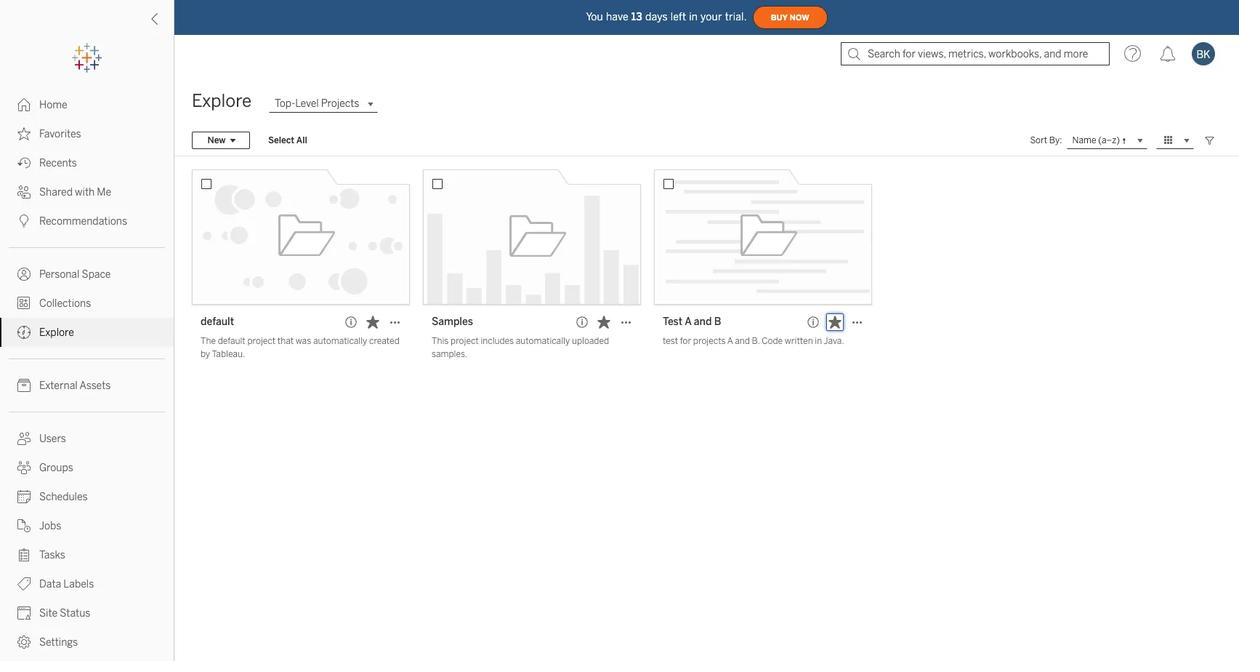Task type: vqa. For each thing, say whether or not it's contained in the screenshot.
Explore to the top
yes



Task type: locate. For each thing, give the bounding box(es) containing it.
0 vertical spatial a
[[685, 316, 692, 328]]

sort
[[1031, 135, 1048, 145]]

automatically right includes in the left of the page
[[516, 336, 570, 346]]

sort by:
[[1031, 135, 1063, 145]]

1 horizontal spatial in
[[816, 336, 823, 346]]

test a and b image
[[655, 169, 873, 305]]

explore link
[[0, 318, 174, 347]]

external
[[39, 380, 78, 392]]

top-level projects
[[275, 97, 360, 110]]

users
[[39, 433, 66, 445]]

0 horizontal spatial and
[[694, 316, 712, 328]]

1 horizontal spatial a
[[728, 336, 733, 346]]

1 automatically from the left
[[313, 336, 368, 346]]

0 vertical spatial in
[[690, 11, 698, 23]]

this project includes automatically uploaded samples.
[[432, 336, 610, 359]]

created
[[369, 336, 400, 346]]

top-level projects button
[[269, 95, 378, 112]]

1 vertical spatial explore
[[39, 327, 74, 339]]

java.
[[824, 336, 845, 346]]

the default project that was automatically created by tableau.
[[201, 336, 400, 359]]

external assets
[[39, 380, 111, 392]]

project inside this project includes automatically uploaded samples.
[[451, 336, 479, 346]]

0 horizontal spatial a
[[685, 316, 692, 328]]

in right left
[[690, 11, 698, 23]]

data labels link
[[0, 569, 174, 599]]

1 horizontal spatial project
[[451, 336, 479, 346]]

a right test
[[685, 316, 692, 328]]

left
[[671, 11, 687, 23]]

jobs link
[[0, 511, 174, 540]]

and
[[694, 316, 712, 328], [735, 336, 750, 346]]

(a–z)
[[1099, 135, 1121, 145]]

select
[[268, 135, 295, 145]]

default
[[201, 316, 234, 328], [218, 336, 246, 346]]

1 project from the left
[[248, 336, 276, 346]]

collections link
[[0, 289, 174, 318]]

0 horizontal spatial project
[[248, 336, 276, 346]]

1 horizontal spatial automatically
[[516, 336, 570, 346]]

project left that
[[248, 336, 276, 346]]

1 vertical spatial a
[[728, 336, 733, 346]]

and left b.
[[735, 336, 750, 346]]

trial.
[[726, 11, 747, 23]]

tasks link
[[0, 540, 174, 569]]

projects
[[694, 336, 726, 346]]

1 horizontal spatial and
[[735, 336, 750, 346]]

site status
[[39, 607, 90, 620]]

automatically
[[313, 336, 368, 346], [516, 336, 570, 346]]

a
[[685, 316, 692, 328], [728, 336, 733, 346]]

name (a–z) button
[[1067, 132, 1148, 149]]

1 horizontal spatial explore
[[192, 90, 252, 111]]

automatically inside the default project that was automatically created by tableau.
[[313, 336, 368, 346]]

explore up new popup button
[[192, 90, 252, 111]]

name (a–z)
[[1073, 135, 1121, 145]]

project up samples.
[[451, 336, 479, 346]]

samples image
[[423, 169, 641, 305]]

default up tableau.
[[218, 336, 246, 346]]

in
[[690, 11, 698, 23], [816, 336, 823, 346]]

1 vertical spatial default
[[218, 336, 246, 346]]

status
[[60, 607, 90, 620]]

default up the
[[201, 316, 234, 328]]

home
[[39, 99, 67, 111]]

0 vertical spatial explore
[[192, 90, 252, 111]]

favorites link
[[0, 119, 174, 148]]

1 vertical spatial and
[[735, 336, 750, 346]]

name
[[1073, 135, 1097, 145]]

explore down collections
[[39, 327, 74, 339]]

collections
[[39, 297, 91, 310]]

your
[[701, 11, 723, 23]]

grid view image
[[1163, 134, 1176, 147]]

0 vertical spatial default
[[201, 316, 234, 328]]

have
[[606, 11, 629, 23]]

Search for views, metrics, workbooks, and more text field
[[841, 42, 1111, 65]]

personal
[[39, 268, 80, 281]]

2 project from the left
[[451, 336, 479, 346]]

personal space link
[[0, 260, 174, 289]]

this
[[432, 336, 449, 346]]

in left java. at bottom right
[[816, 336, 823, 346]]

external assets link
[[0, 371, 174, 400]]

2 automatically from the left
[[516, 336, 570, 346]]

shared with me
[[39, 186, 111, 199]]

data labels
[[39, 578, 94, 591]]

the
[[201, 336, 216, 346]]

samples.
[[432, 349, 468, 359]]

0 horizontal spatial automatically
[[313, 336, 368, 346]]

a right projects
[[728, 336, 733, 346]]

schedules
[[39, 491, 88, 503]]

select all button
[[259, 132, 317, 149]]

buy now
[[771, 13, 810, 22]]

includes
[[481, 336, 514, 346]]

automatically right was
[[313, 336, 368, 346]]

navigation panel element
[[0, 44, 174, 657]]

0 horizontal spatial explore
[[39, 327, 74, 339]]

0 horizontal spatial in
[[690, 11, 698, 23]]

test for projects a and b. code written in java.
[[663, 336, 845, 346]]

test a and b
[[663, 316, 722, 328]]

you have 13 days left in your trial.
[[586, 11, 747, 23]]

now
[[790, 13, 810, 22]]

and left b
[[694, 316, 712, 328]]

explore
[[192, 90, 252, 111], [39, 327, 74, 339]]



Task type: describe. For each thing, give the bounding box(es) containing it.
labels
[[63, 578, 94, 591]]

level
[[295, 97, 319, 110]]

new button
[[192, 132, 250, 149]]

code
[[762, 336, 783, 346]]

main navigation. press the up and down arrow keys to access links. element
[[0, 90, 174, 657]]

favorites
[[39, 128, 81, 140]]

assets
[[80, 380, 111, 392]]

1 vertical spatial in
[[816, 336, 823, 346]]

groups link
[[0, 453, 174, 482]]

users link
[[0, 424, 174, 453]]

test
[[663, 336, 679, 346]]

schedules link
[[0, 482, 174, 511]]

by:
[[1050, 135, 1063, 145]]

me
[[97, 186, 111, 199]]

13
[[632, 11, 643, 23]]

automatically inside this project includes automatically uploaded samples.
[[516, 336, 570, 346]]

by
[[201, 349, 210, 359]]

groups
[[39, 462, 73, 474]]

recommendations
[[39, 215, 127, 228]]

b
[[715, 316, 722, 328]]

b.
[[752, 336, 760, 346]]

data
[[39, 578, 61, 591]]

samples
[[432, 316, 473, 328]]

days
[[646, 11, 668, 23]]

with
[[75, 186, 95, 199]]

0 vertical spatial and
[[694, 316, 712, 328]]

top-
[[275, 97, 295, 110]]

site status link
[[0, 599, 174, 628]]

recents link
[[0, 148, 174, 177]]

personal space
[[39, 268, 111, 281]]

site
[[39, 607, 58, 620]]

jobs
[[39, 520, 61, 532]]

you
[[586, 11, 604, 23]]

select all
[[268, 135, 307, 145]]

settings link
[[0, 628, 174, 657]]

home link
[[0, 90, 174, 119]]

projects
[[321, 97, 360, 110]]

new
[[208, 135, 226, 145]]

tableau.
[[212, 349, 245, 359]]

written
[[785, 336, 814, 346]]

space
[[82, 268, 111, 281]]

default inside the default project that was automatically created by tableau.
[[218, 336, 246, 346]]

recommendations link
[[0, 207, 174, 236]]

shared with me link
[[0, 177, 174, 207]]

was
[[296, 336, 311, 346]]

settings
[[39, 636, 78, 649]]

all
[[297, 135, 307, 145]]

that
[[278, 336, 294, 346]]

buy
[[771, 13, 788, 22]]

uploaded
[[572, 336, 610, 346]]

buy now button
[[753, 6, 828, 29]]

project inside the default project that was automatically created by tableau.
[[248, 336, 276, 346]]

tasks
[[39, 549, 65, 561]]

for
[[681, 336, 692, 346]]

test
[[663, 316, 683, 328]]

shared
[[39, 186, 73, 199]]

explore inside main navigation. press the up and down arrow keys to access links. element
[[39, 327, 74, 339]]

recents
[[39, 157, 77, 169]]

default image
[[192, 169, 410, 305]]



